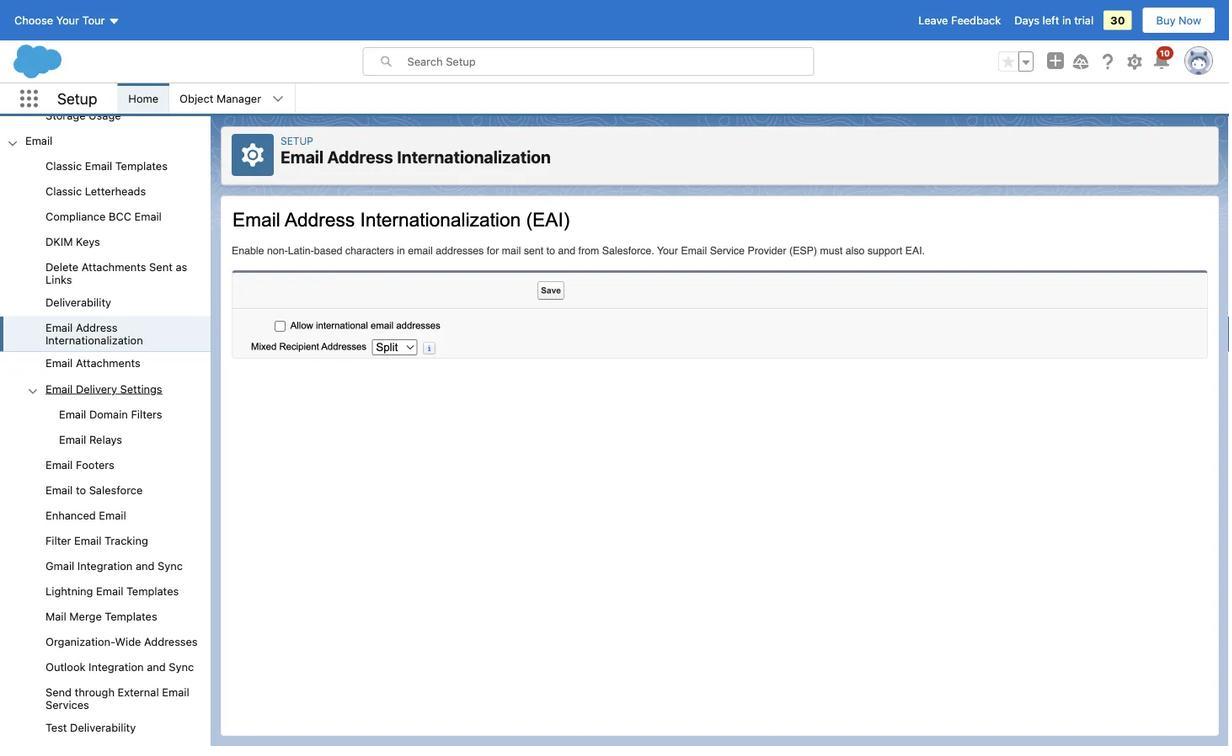 Task type: locate. For each thing, give the bounding box(es) containing it.
services
[[46, 699, 89, 712]]

classic down email link
[[46, 160, 82, 172]]

email inside email address internationalization
[[46, 322, 73, 334]]

0 vertical spatial classic
[[46, 160, 82, 172]]

filters
[[131, 408, 162, 420]]

0 vertical spatial sync
[[158, 560, 183, 573]]

external
[[118, 687, 159, 699]]

1 vertical spatial sync
[[169, 661, 194, 674]]

tour
[[82, 14, 105, 27]]

group
[[999, 51, 1034, 72], [0, 154, 211, 742], [0, 403, 211, 453]]

1 vertical spatial integration
[[89, 661, 144, 674]]

gmail integration and sync
[[46, 560, 183, 573]]

sync down addresses
[[169, 661, 194, 674]]

now
[[1179, 14, 1202, 27]]

0 vertical spatial and
[[136, 560, 155, 573]]

internationalization inside setup email address internationalization
[[397, 147, 551, 167]]

email inside setup email address internationalization
[[281, 147, 324, 167]]

links
[[46, 274, 72, 286]]

deliverability link
[[46, 296, 111, 312]]

0 vertical spatial setup
[[57, 90, 97, 108]]

in
[[1063, 14, 1072, 27]]

1 vertical spatial templates
[[126, 585, 179, 598]]

1 vertical spatial address
[[76, 322, 117, 334]]

storage
[[46, 109, 86, 121]]

0 horizontal spatial internationalization
[[46, 334, 143, 347]]

email inside the send through external email services
[[162, 687, 189, 699]]

deliverability
[[46, 296, 111, 309], [70, 722, 136, 735]]

leave feedback link
[[919, 14, 1001, 27]]

1 horizontal spatial internationalization
[[397, 147, 551, 167]]

sync
[[158, 560, 183, 573], [169, 661, 194, 674]]

email footers link
[[46, 458, 115, 474]]

test
[[46, 722, 67, 735]]

setup inside setup email address internationalization
[[281, 135, 313, 147]]

internationalization
[[397, 147, 551, 167], [46, 334, 143, 347]]

email up email relays
[[59, 408, 86, 420]]

email to salesforce
[[46, 484, 143, 496]]

delete attachments sent as links
[[46, 261, 187, 286]]

templates up letterheads
[[115, 160, 168, 172]]

10 button
[[1152, 46, 1174, 72]]

deliverability down links
[[46, 296, 111, 309]]

1 horizontal spatial setup
[[281, 135, 313, 147]]

setup link
[[281, 135, 313, 147]]

email down storage
[[25, 134, 53, 147]]

email right external
[[162, 687, 189, 699]]

email domain filters
[[59, 408, 162, 420]]

1 vertical spatial internationalization
[[46, 334, 143, 347]]

email up 'email footers'
[[59, 433, 86, 446]]

buy now button
[[1142, 7, 1216, 34]]

mail
[[46, 611, 66, 623]]

lightning email templates
[[46, 585, 179, 598]]

and for outlook integration and sync
[[147, 661, 166, 674]]

0 vertical spatial deliverability
[[46, 296, 111, 309]]

object manager
[[180, 92, 261, 105]]

classic up "compliance"
[[46, 185, 82, 198]]

0 horizontal spatial address
[[76, 322, 117, 334]]

integration
[[77, 560, 133, 573], [89, 661, 144, 674]]

compliance bcc email link
[[46, 210, 162, 225]]

deliverability inside 'test deliverability' link
[[70, 722, 136, 735]]

attachments
[[82, 261, 146, 274], [76, 357, 141, 370]]

2 classic from the top
[[46, 185, 82, 198]]

salesforce
[[89, 484, 143, 496]]

setup
[[57, 90, 97, 108], [281, 135, 313, 147]]

send through external email services
[[46, 687, 189, 712]]

email left the delivery
[[46, 382, 73, 395]]

classic letterheads link
[[46, 185, 146, 200]]

classic for classic letterheads
[[46, 185, 82, 198]]

filter email tracking
[[46, 535, 148, 547]]

attachments up email delivery settings
[[76, 357, 141, 370]]

email
[[25, 134, 53, 147], [281, 147, 324, 167], [85, 160, 112, 172], [134, 210, 162, 223], [46, 322, 73, 334], [46, 357, 73, 370], [46, 382, 73, 395], [59, 408, 86, 420], [59, 433, 86, 446], [46, 458, 73, 471], [46, 484, 73, 496], [99, 509, 126, 522], [74, 535, 101, 547], [96, 585, 123, 598], [162, 687, 189, 699]]

choose your tour
[[14, 14, 105, 27]]

sync up lightning email templates
[[158, 560, 183, 573]]

and
[[136, 560, 155, 573], [147, 661, 166, 674]]

email down email address internationalization
[[46, 357, 73, 370]]

setup email address internationalization
[[281, 135, 551, 167]]

leave
[[919, 14, 949, 27]]

attachments down keys on the left
[[82, 261, 146, 274]]

integration down filter email tracking link
[[77, 560, 133, 573]]

1 vertical spatial deliverability
[[70, 722, 136, 735]]

outlook integration and sync
[[46, 661, 194, 674]]

deliverability down the send through external email services
[[70, 722, 136, 735]]

0 vertical spatial templates
[[115, 160, 168, 172]]

templates down gmail integration and sync link
[[126, 585, 179, 598]]

integration for outlook
[[89, 661, 144, 674]]

left
[[1043, 14, 1060, 27]]

email tree item
[[0, 129, 211, 742]]

0 horizontal spatial setup
[[57, 90, 97, 108]]

1 vertical spatial classic
[[46, 185, 82, 198]]

home link
[[118, 83, 169, 114]]

group containing classic email templates
[[0, 154, 211, 742]]

0 vertical spatial integration
[[77, 560, 133, 573]]

0 vertical spatial address
[[327, 147, 393, 167]]

letterheads
[[85, 185, 146, 198]]

0 vertical spatial internationalization
[[397, 147, 551, 167]]

and down addresses
[[147, 661, 166, 674]]

dkim keys link
[[46, 236, 100, 251]]

keys
[[76, 236, 100, 248]]

sync for outlook integration and sync
[[169, 661, 194, 674]]

1 vertical spatial and
[[147, 661, 166, 674]]

email address internationalization link
[[46, 322, 211, 347]]

email left to
[[46, 484, 73, 496]]

1 classic from the top
[[46, 160, 82, 172]]

and down tracking
[[136, 560, 155, 573]]

email address internationalization tree item
[[0, 317, 211, 352]]

settings
[[120, 382, 162, 395]]

wide
[[115, 636, 141, 649]]

email down setup link
[[281, 147, 324, 167]]

setup for setup email address internationalization
[[281, 135, 313, 147]]

address inside setup email address internationalization
[[327, 147, 393, 167]]

lightning
[[46, 585, 93, 598]]

1 vertical spatial attachments
[[76, 357, 141, 370]]

dkim keys
[[46, 236, 100, 248]]

email attachments link
[[46, 357, 141, 372]]

as
[[176, 261, 187, 274]]

group containing email domain filters
[[0, 403, 211, 453]]

attachments for delete
[[82, 261, 146, 274]]

through
[[75, 687, 115, 699]]

integration for gmail
[[77, 560, 133, 573]]

email address internationalization
[[46, 322, 143, 347]]

1 vertical spatial setup
[[281, 135, 313, 147]]

feedback
[[952, 14, 1001, 27]]

templates up 'wide'
[[105, 611, 157, 623]]

filter
[[46, 535, 71, 547]]

object
[[180, 92, 214, 105]]

to
[[76, 484, 86, 496]]

integration down "organization-wide addresses" link
[[89, 661, 144, 674]]

storage usage
[[46, 109, 121, 121]]

attachments inside "delete attachments sent as links"
[[82, 261, 146, 274]]

and for gmail integration and sync
[[136, 560, 155, 573]]

days
[[1015, 14, 1040, 27]]

usage
[[89, 109, 121, 121]]

send
[[46, 687, 72, 699]]

Search Setup text field
[[407, 48, 814, 75]]

2 vertical spatial templates
[[105, 611, 157, 623]]

email down deliverability link
[[46, 322, 73, 334]]

group for email
[[0, 154, 211, 742]]

0 vertical spatial attachments
[[82, 261, 146, 274]]

classic
[[46, 160, 82, 172], [46, 185, 82, 198]]

email link
[[25, 134, 53, 149]]

1 horizontal spatial address
[[327, 147, 393, 167]]

delete
[[46, 261, 79, 274]]

email attachments
[[46, 357, 141, 370]]



Task type: vqa. For each thing, say whether or not it's contained in the screenshot.
(SAMPLE) corresponding to Sarah Loehr (Sample)
no



Task type: describe. For each thing, give the bounding box(es) containing it.
choose
[[14, 14, 53, 27]]

compliance
[[46, 210, 106, 223]]

templates for lightning email templates
[[126, 585, 179, 598]]

10
[[1160, 48, 1171, 58]]

email relays
[[59, 433, 122, 446]]

send through external email services link
[[46, 687, 211, 712]]

addresses
[[144, 636, 198, 649]]

domain
[[89, 408, 128, 420]]

organization-
[[46, 636, 115, 649]]

delivery
[[76, 382, 117, 395]]

days left in trial
[[1015, 14, 1094, 27]]

enhanced email
[[46, 509, 126, 522]]

filter email tracking link
[[46, 535, 148, 550]]

trial
[[1075, 14, 1094, 27]]

email down enhanced email link
[[74, 535, 101, 547]]

bcc
[[109, 210, 131, 223]]

30
[[1111, 14, 1126, 27]]

buy
[[1157, 14, 1176, 27]]

relays
[[89, 433, 122, 446]]

setup for setup
[[57, 90, 97, 108]]

merge
[[69, 611, 102, 623]]

email delivery settings link
[[46, 382, 162, 398]]

sent
[[149, 261, 173, 274]]

leave feedback
[[919, 14, 1001, 27]]

internationalization inside tree item
[[46, 334, 143, 347]]

enhanced email link
[[46, 509, 126, 524]]

outlook integration and sync link
[[46, 661, 194, 677]]

your
[[56, 14, 79, 27]]

classic letterheads
[[46, 185, 146, 198]]

address inside email address internationalization
[[76, 322, 117, 334]]

mail merge templates
[[46, 611, 157, 623]]

email to salesforce link
[[46, 484, 143, 499]]

tracking
[[105, 535, 148, 547]]

compliance bcc email
[[46, 210, 162, 223]]

home
[[128, 92, 159, 105]]

enhanced
[[46, 509, 96, 522]]

templates for classic email templates
[[115, 160, 168, 172]]

delete attachments sent as links link
[[46, 261, 211, 286]]

choose your tour button
[[13, 7, 121, 34]]

outlook
[[46, 661, 86, 674]]

buy now
[[1157, 14, 1202, 27]]

test deliverability
[[46, 722, 136, 735]]

email delivery settings tree item
[[0, 377, 211, 453]]

email down gmail integration and sync link
[[96, 585, 123, 598]]

email left footers
[[46, 458, 73, 471]]

manager
[[217, 92, 261, 105]]

storage usage link
[[46, 109, 121, 124]]

group for email delivery settings
[[0, 403, 211, 453]]

email delivery settings
[[46, 382, 162, 395]]

gmail integration and sync link
[[46, 560, 183, 575]]

email right bcc
[[134, 210, 162, 223]]

email up classic letterheads
[[85, 160, 112, 172]]

gmail
[[46, 560, 74, 573]]

organization-wide addresses
[[46, 636, 198, 649]]

email relays link
[[59, 433, 122, 448]]

email down salesforce
[[99, 509, 126, 522]]

dkim
[[46, 236, 73, 248]]

email domain filters link
[[59, 408, 162, 423]]

attachments for email
[[76, 357, 141, 370]]

mail merge templates link
[[46, 611, 157, 626]]

email footers
[[46, 458, 115, 471]]

templates for mail merge templates
[[105, 611, 157, 623]]

classic for classic email templates
[[46, 160, 82, 172]]

classic email templates link
[[46, 160, 168, 175]]

organization-wide addresses link
[[46, 636, 198, 651]]

test deliverability link
[[46, 722, 136, 737]]

lightning email templates link
[[46, 585, 179, 600]]

footers
[[76, 458, 115, 471]]

object manager link
[[170, 83, 271, 114]]

sync for gmail integration and sync
[[158, 560, 183, 573]]



